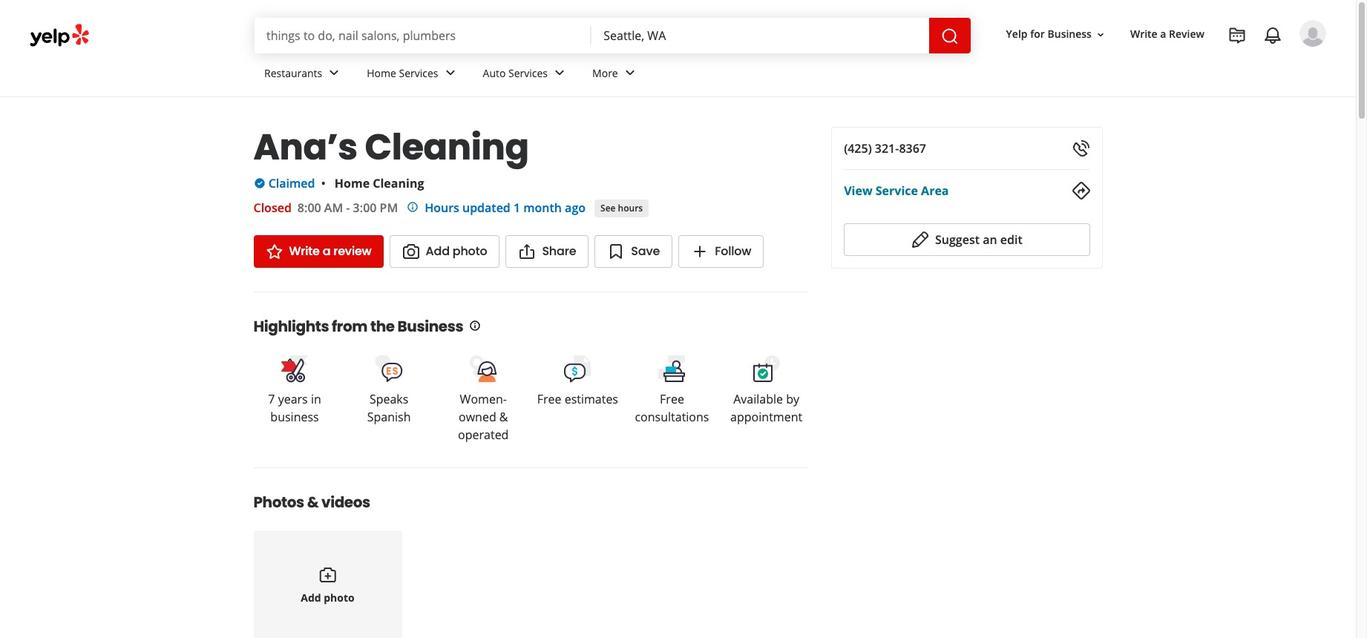 Task type: locate. For each thing, give the bounding box(es) containing it.
info alert
[[407, 199, 586, 217]]

a for review
[[1160, 27, 1166, 41]]

0 vertical spatial &
[[499, 409, 508, 425]]

24 add photo v2 image
[[319, 566, 337, 584]]

0 horizontal spatial add photo
[[301, 591, 355, 605]]

1 vertical spatial home
[[335, 175, 370, 192]]

business categories element
[[252, 53, 1326, 96]]

1
[[514, 200, 520, 216]]

write a review
[[1130, 27, 1205, 41]]

2 free from the left
[[660, 391, 684, 408]]

free up consultations
[[660, 391, 684, 408]]

24 chevron down v2 image for home services
[[441, 64, 459, 82]]

None field
[[255, 18, 592, 53], [592, 18, 929, 53]]

available_by_appointment image
[[752, 354, 781, 383]]

photo for 24 camera v2 image
[[453, 243, 487, 260]]

0 horizontal spatial add
[[301, 591, 321, 605]]

2 24 chevron down v2 image from the left
[[441, 64, 459, 82]]

service
[[876, 183, 918, 199]]

from
[[332, 316, 368, 337]]

&
[[499, 409, 508, 425], [307, 492, 319, 513]]

hours updated 1 month ago
[[425, 200, 586, 216]]

write left review
[[1130, 27, 1158, 41]]

the
[[370, 316, 395, 337]]

0 vertical spatial add photo
[[426, 243, 487, 260]]

women_owned_operated image
[[469, 354, 498, 383]]

add down 24 add photo v2
[[301, 591, 321, 605]]

home
[[367, 66, 396, 80], [335, 175, 370, 192]]

3:00
[[353, 200, 377, 216]]

home down things to do, nail salons, plumbers text field
[[367, 66, 396, 80]]

cleaning up hours
[[365, 122, 529, 172]]

business right the
[[398, 316, 463, 337]]

a inside write a review link
[[1160, 27, 1166, 41]]

1 horizontal spatial &
[[499, 409, 508, 425]]

none field things to do, nail salons, plumbers
[[255, 18, 592, 53]]

1 horizontal spatial 24 chevron down v2 image
[[441, 64, 459, 82]]

free left the estimates
[[537, 391, 562, 408]]

7 years in business
[[268, 391, 321, 425]]

follow
[[715, 243, 751, 260]]

1 vertical spatial add photo link
[[253, 531, 402, 638]]

24 add v2 image
[[691, 243, 709, 261]]

1 vertical spatial write
[[289, 243, 320, 260]]

restaurants
[[264, 66, 322, 80]]

home for home services
[[367, 66, 396, 80]]

1 vertical spatial &
[[307, 492, 319, 513]]

pm
[[380, 200, 398, 216]]

cleaning for ana's cleaning
[[365, 122, 529, 172]]

home inside business categories element
[[367, 66, 396, 80]]

3 24 chevron down v2 image from the left
[[621, 64, 639, 82]]

view service area
[[844, 183, 949, 199]]

24 chevron down v2 image inside home services link
[[441, 64, 459, 82]]

1 vertical spatial cleaning
[[373, 175, 424, 192]]

0 horizontal spatial 24 chevron down v2 image
[[325, 64, 343, 82]]

cleaning
[[365, 122, 529, 172], [373, 175, 424, 192]]

7
[[268, 391, 275, 408]]

1 horizontal spatial free
[[660, 391, 684, 408]]

0 vertical spatial home
[[367, 66, 396, 80]]

1 vertical spatial add
[[301, 591, 321, 605]]

speaks
[[370, 391, 409, 408]]

cleaning up pm
[[373, 175, 424, 192]]

24 chevron down v2 image right more
[[621, 64, 639, 82]]

1 horizontal spatial services
[[509, 66, 548, 80]]

2 services from the left
[[509, 66, 548, 80]]

an
[[983, 232, 997, 248]]

0 horizontal spatial photo
[[324, 591, 355, 605]]

none field the address, neighborhood, city, state or zip
[[592, 18, 929, 53]]

highlights
[[253, 316, 329, 337]]

see hours
[[601, 202, 643, 214]]

16 info v2 image
[[407, 201, 419, 213]]

a
[[1160, 27, 1166, 41], [323, 243, 331, 260]]

0 vertical spatial add photo link
[[389, 235, 500, 268]]

16 claim filled v2 image
[[253, 177, 265, 189]]

1 horizontal spatial business
[[1048, 27, 1092, 41]]

restaurants link
[[252, 53, 355, 96]]

add photo down 24 add photo v2
[[301, 591, 355, 605]]

edit
[[1000, 232, 1023, 248]]

owned
[[459, 409, 496, 425]]

write right '24 star v2' "icon"
[[289, 243, 320, 260]]

a for review
[[323, 243, 331, 260]]

24 camera v2 image
[[402, 243, 420, 261]]

ago
[[565, 200, 586, 216]]

add
[[426, 243, 450, 260], [301, 591, 321, 605]]

free inside free consultations
[[660, 391, 684, 408]]

& left videos
[[307, 492, 319, 513]]

1 vertical spatial add photo
[[301, 591, 355, 605]]

1 none field from the left
[[255, 18, 592, 53]]

women- owned & operated
[[458, 391, 509, 443]]

photo inside photos & videos element
[[324, 591, 355, 605]]

projects image
[[1229, 27, 1246, 45]]

home for home cleaning
[[335, 175, 370, 192]]

24 chevron down v2 image inside restaurants link
[[325, 64, 343, 82]]

2 none field from the left
[[592, 18, 929, 53]]

search image
[[941, 27, 959, 45]]

24 save outline v2 image
[[607, 243, 625, 261]]

free
[[537, 391, 562, 408], [660, 391, 684, 408]]

photo down 24 add photo v2
[[324, 591, 355, 605]]

24 chevron down v2 image inside more link
[[621, 64, 639, 82]]

add photo inside photos & videos element
[[301, 591, 355, 605]]

write inside user actions element
[[1130, 27, 1158, 41]]

0 vertical spatial business
[[1048, 27, 1092, 41]]

write
[[1130, 27, 1158, 41], [289, 243, 320, 260]]

photo
[[453, 243, 487, 260], [324, 591, 355, 605]]

services for home services
[[399, 66, 438, 80]]

& right owned
[[499, 409, 508, 425]]

1 horizontal spatial write
[[1130, 27, 1158, 41]]

add for 24 add photo v2
[[301, 591, 321, 605]]

home cleaning link
[[335, 175, 424, 192]]

notifications image
[[1264, 27, 1282, 45]]

24 chevron down v2 image right 'restaurants'
[[325, 64, 343, 82]]

home up the '-'
[[335, 175, 370, 192]]

business
[[1048, 27, 1092, 41], [398, 316, 463, 337]]

add photo right 24 camera v2 image
[[426, 243, 487, 260]]

1 free from the left
[[537, 391, 562, 408]]

yelp for business
[[1006, 27, 1092, 41]]

services
[[399, 66, 438, 80], [509, 66, 548, 80]]

review
[[333, 243, 372, 260]]

photos
[[253, 492, 304, 513]]

0 vertical spatial a
[[1160, 27, 1166, 41]]

women-
[[460, 391, 507, 408]]

8:00
[[298, 200, 321, 216]]

1 vertical spatial a
[[323, 243, 331, 260]]

1 horizontal spatial a
[[1160, 27, 1166, 41]]

add inside photos & videos element
[[301, 591, 321, 605]]

0 horizontal spatial write
[[289, 243, 320, 260]]

24 chevron down v2 image for restaurants
[[325, 64, 343, 82]]

1 vertical spatial business
[[398, 316, 463, 337]]

16 chevron down v2 image
[[1095, 29, 1107, 41]]

1 services from the left
[[399, 66, 438, 80]]

a inside write a review link
[[323, 243, 331, 260]]

suggest an edit
[[935, 232, 1023, 248]]

None search field
[[255, 18, 971, 53]]

speaks spanish
[[367, 391, 411, 425]]

services left 24 chevron down v2 image at the top left
[[509, 66, 548, 80]]

1 horizontal spatial add
[[426, 243, 450, 260]]

spanish
[[367, 409, 411, 425]]

& inside 'women- owned & operated'
[[499, 409, 508, 425]]

0 horizontal spatial business
[[398, 316, 463, 337]]

ana's
[[253, 122, 358, 172]]

0 horizontal spatial &
[[307, 492, 319, 513]]

1 24 chevron down v2 image from the left
[[325, 64, 343, 82]]

claimed
[[268, 175, 315, 192]]

photo down updated
[[453, 243, 487, 260]]

for
[[1030, 27, 1045, 41]]

speaks_spanish image
[[374, 354, 404, 383]]

add photo link
[[389, 235, 500, 268], [253, 531, 402, 638]]

info icon image
[[469, 320, 481, 332], [469, 320, 481, 332]]

view service area link
[[844, 183, 949, 199]]

0 vertical spatial photo
[[453, 243, 487, 260]]

add right 24 camera v2 image
[[426, 243, 450, 260]]

1 vertical spatial photo
[[324, 591, 355, 605]]

0 horizontal spatial a
[[323, 243, 331, 260]]

add photo for 24 add photo v2
[[301, 591, 355, 605]]

free for free estimates
[[537, 391, 562, 408]]

0 vertical spatial write
[[1130, 27, 1158, 41]]

free_estimates image
[[563, 354, 593, 383]]

0 horizontal spatial free
[[537, 391, 562, 408]]

1 horizontal spatial add photo
[[426, 243, 487, 260]]

2 horizontal spatial 24 chevron down v2 image
[[621, 64, 639, 82]]

24 pencil v2 image
[[912, 231, 929, 249]]

home services link
[[355, 53, 471, 96]]

add photo
[[426, 243, 487, 260], [301, 591, 355, 605]]

0 vertical spatial cleaning
[[365, 122, 529, 172]]

services down things to do, nail salons, plumbers text field
[[399, 66, 438, 80]]

business left 16 chevron down v2 icon
[[1048, 27, 1092, 41]]

0 vertical spatial add
[[426, 243, 450, 260]]

estimates
[[565, 391, 618, 408]]

24 chevron down v2 image
[[325, 64, 343, 82], [441, 64, 459, 82], [621, 64, 639, 82]]

1 horizontal spatial photo
[[453, 243, 487, 260]]

0 horizontal spatial services
[[399, 66, 438, 80]]

24 chevron down v2 image left auto
[[441, 64, 459, 82]]

(425) 321-8367
[[844, 140, 926, 157]]



Task type: describe. For each thing, give the bounding box(es) containing it.
24 phone v2 image
[[1072, 140, 1090, 157]]

highlights from the business
[[253, 316, 463, 337]]

save button
[[595, 235, 673, 268]]

free estimates
[[537, 391, 618, 408]]

years
[[278, 391, 308, 408]]

month
[[524, 200, 562, 216]]

write a review link
[[1125, 21, 1211, 48]]

photos & videos element
[[230, 468, 808, 638]]

available by appointment
[[730, 391, 803, 425]]

yelp for business button
[[1000, 21, 1113, 48]]

by
[[786, 391, 799, 408]]

follow button
[[679, 235, 764, 268]]

available
[[734, 391, 783, 408]]

suggest
[[935, 232, 980, 248]]

consultations
[[635, 409, 709, 425]]

24 chevron down v2 image
[[551, 64, 569, 82]]

photos & videos
[[253, 492, 370, 513]]

free_consultations image
[[657, 354, 687, 383]]

in
[[311, 391, 321, 408]]

business inside button
[[1048, 27, 1092, 41]]

24 directions v2 image
[[1072, 182, 1090, 200]]

auto services link
[[471, 53, 581, 96]]

updated
[[462, 200, 511, 216]]

more
[[592, 66, 618, 80]]

user actions element
[[994, 19, 1347, 110]]

save
[[631, 243, 660, 260]]

free for free consultations
[[660, 391, 684, 408]]

free consultations
[[635, 391, 709, 425]]

share button
[[506, 235, 589, 268]]

see
[[601, 202, 616, 214]]

address, neighborhood, city, state or zip text field
[[592, 18, 929, 53]]

24 star v2 image
[[265, 243, 283, 261]]

services for auto services
[[509, 66, 548, 80]]

share
[[542, 243, 576, 260]]

things to do, nail salons, plumbers text field
[[255, 18, 592, 53]]

closed 8:00 am - 3:00 pm
[[253, 200, 398, 216]]

cleaning for home cleaning
[[373, 175, 424, 192]]

suggest an edit button
[[844, 223, 1090, 256]]

see hours link
[[595, 200, 649, 217]]

more link
[[581, 53, 651, 96]]

home services
[[367, 66, 438, 80]]

add photo link inside photos & videos element
[[253, 531, 402, 638]]

review
[[1169, 27, 1205, 41]]

8367
[[899, 140, 926, 157]]

photo for 24 add photo v2
[[324, 591, 355, 605]]

auto services
[[483, 66, 548, 80]]

operated
[[458, 427, 509, 443]]

ana's cleaning
[[253, 122, 529, 172]]

-
[[346, 200, 350, 216]]

add photo for 24 camera v2 image
[[426, 243, 487, 260]]

write for write a review
[[289, 243, 320, 260]]

view
[[844, 183, 873, 199]]

(425)
[[844, 140, 872, 157]]

years_in_business image
[[280, 354, 310, 383]]

write a review link
[[253, 235, 383, 268]]

closed
[[253, 200, 292, 216]]

yelp
[[1006, 27, 1028, 41]]

am
[[324, 200, 343, 216]]

appointment
[[730, 409, 803, 425]]

321-
[[875, 140, 899, 157]]

write a review
[[289, 243, 372, 260]]

auto
[[483, 66, 506, 80]]

videos
[[321, 492, 370, 513]]

24 share v2 image
[[518, 243, 536, 261]]

24 chevron down v2 image for more
[[621, 64, 639, 82]]

nolan p. image
[[1300, 20, 1326, 47]]

area
[[921, 183, 949, 199]]

add for 24 camera v2 image
[[426, 243, 450, 260]]

write for write a review
[[1130, 27, 1158, 41]]

hours
[[425, 200, 459, 216]]

hours
[[618, 202, 643, 214]]

home cleaning
[[335, 175, 424, 192]]

business
[[270, 409, 319, 425]]



Task type: vqa. For each thing, say whether or not it's contained in the screenshot.
bottommost 16 review v2 IMAGE
no



